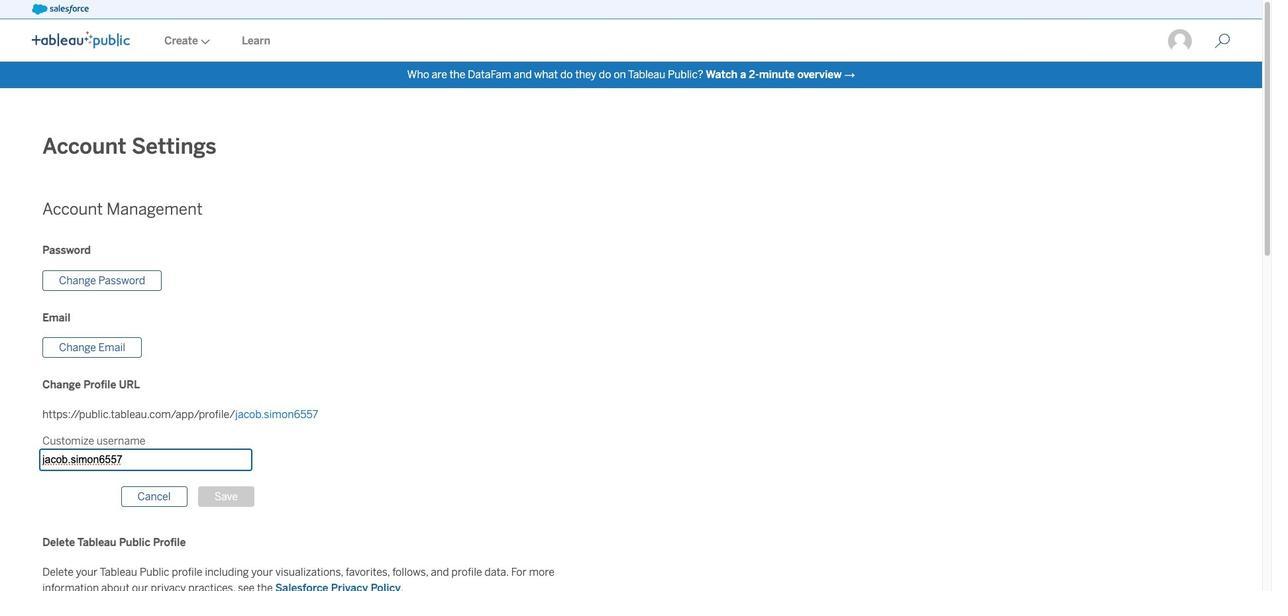 Task type: describe. For each thing, give the bounding box(es) containing it.
salesforce logo image
[[32, 4, 89, 15]]

jacob.simon6557 image
[[1168, 28, 1194, 54]]

logo image
[[32, 31, 130, 48]]



Task type: locate. For each thing, give the bounding box(es) containing it.
go to search image
[[1199, 33, 1247, 49]]

create image
[[198, 39, 210, 44]]

None field
[[40, 450, 252, 471]]



Task type: vqa. For each thing, say whether or not it's contained in the screenshot.
the Cup inside the World Cup - Tableau format Team
no



